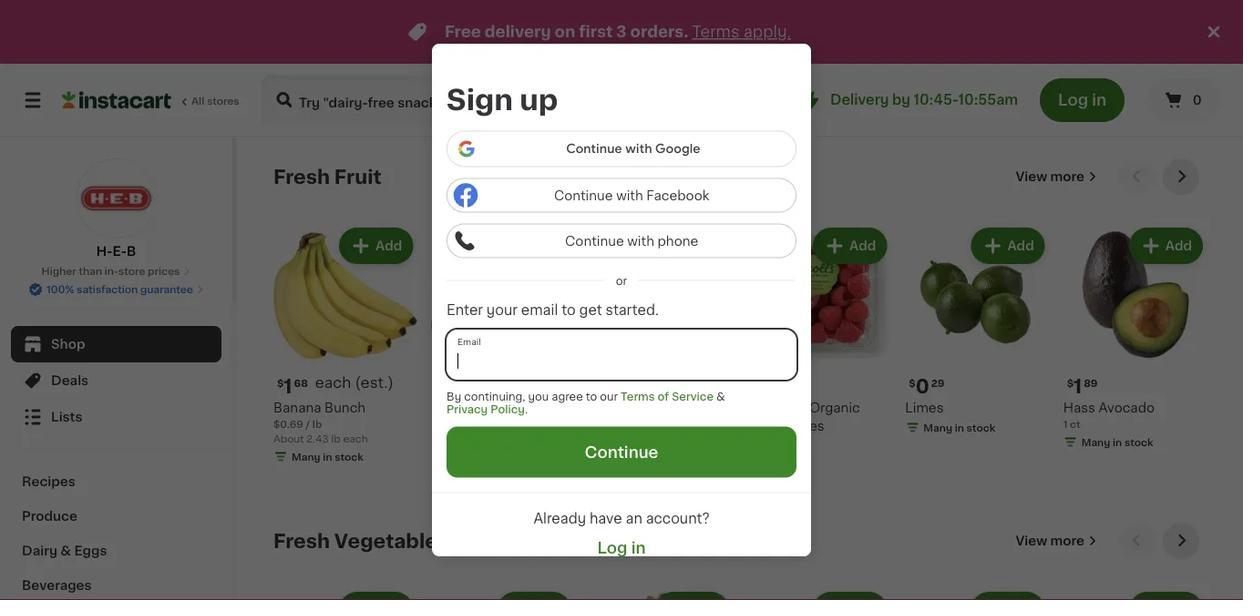 Task type: locate. For each thing, give the bounding box(es) containing it.
$ left "68"
[[277, 378, 284, 388]]

1 vertical spatial item carousel region
[[273, 523, 1207, 601]]

each (est.) for 07
[[476, 376, 555, 390]]

delivery
[[830, 93, 889, 107], [556, 94, 611, 107]]

organic up $0.89
[[432, 401, 482, 414]]

1 horizontal spatial terms
[[692, 24, 740, 40]]

$0.69
[[273, 419, 303, 429]]

product group
[[273, 224, 417, 468], [432, 224, 575, 468], [590, 224, 733, 439], [748, 224, 891, 466], [906, 224, 1049, 439], [1064, 224, 1207, 453], [273, 589, 417, 601], [432, 589, 575, 601], [590, 589, 733, 601], [748, 589, 891, 601], [906, 589, 1049, 601], [1064, 589, 1207, 601]]

lists link
[[11, 399, 222, 436]]

1 vertical spatial terms
[[621, 392, 655, 402]]

terms for orders.
[[692, 24, 740, 40]]

0
[[1193, 94, 1202, 107], [600, 377, 614, 396], [916, 377, 930, 396]]

0 vertical spatial item carousel region
[[273, 159, 1207, 509]]

2 horizontal spatial 0
[[1193, 94, 1202, 107]]

89 inside $ 1 89
[[1084, 378, 1098, 388]]

2 item carousel region from the top
[[273, 523, 1207, 601]]

0 horizontal spatial 89
[[615, 378, 629, 388]]

organic inside organic bananas $0.89 / lb about 2.33 lb each
[[432, 401, 482, 414]]

b
[[127, 245, 136, 258]]

1 vertical spatial more
[[1051, 535, 1085, 548]]

in
[[1092, 93, 1107, 108], [639, 423, 648, 433], [955, 423, 964, 433], [1113, 437, 1122, 447], [323, 452, 332, 462], [481, 452, 490, 462], [631, 541, 646, 556]]

1 (est.) from the left
[[355, 376, 394, 390]]

view more
[[1016, 170, 1085, 183], [1016, 535, 1085, 548]]

(est.) inside '$1.68 each (estimated)' element
[[355, 376, 394, 390]]

1 view from the top
[[1016, 170, 1048, 183]]

/ inside banana bunch $0.69 / lb about 2.43 lb each
[[306, 419, 310, 429]]

log in for right log in button
[[1059, 93, 1107, 108]]

avocado
[[1099, 401, 1155, 414]]

2 horizontal spatial 1
[[1074, 377, 1082, 396]]

many in stock inside product group
[[450, 452, 522, 462]]

dairy & eggs
[[22, 545, 107, 558]]

(est.) inside $2.07 each (estimated) element
[[516, 376, 555, 390]]

delivery button
[[540, 82, 627, 119]]

1 vertical spatial to
[[586, 392, 597, 402]]

log for right log in button
[[1059, 93, 1089, 108]]

terms left the of
[[621, 392, 655, 402]]

h-
[[96, 245, 113, 258]]

delivery left the by
[[830, 93, 889, 107]]

1 $ from the left
[[277, 378, 284, 388]]

1 for $ 1 68
[[284, 377, 292, 396]]

continue with facebook button
[[447, 178, 797, 213]]

with left "phone" on the right of page
[[627, 235, 655, 248]]

add
[[376, 240, 402, 253], [692, 240, 718, 253], [850, 240, 876, 253], [1008, 240, 1034, 253], [1166, 240, 1192, 253]]

0 vertical spatial terms
[[692, 24, 740, 40]]

continuing,
[[464, 392, 526, 402]]

(est.) up bunch
[[355, 376, 394, 390]]

2 (est.) from the left
[[516, 376, 555, 390]]

0 vertical spatial view more
[[1016, 170, 1085, 183]]

1 vertical spatial fresh
[[273, 532, 330, 551]]

log
[[1059, 93, 1089, 108], [598, 541, 628, 556]]

more for fresh fruit
[[1051, 170, 1085, 183]]

4 add button from the left
[[973, 230, 1044, 263]]

1 horizontal spatial log in
[[1059, 93, 1107, 108]]

89 up our
[[615, 378, 629, 388]]

1 horizontal spatial each (est.)
[[476, 376, 555, 390]]

2 view more button from the top
[[1009, 523, 1105, 560]]

1 / from the left
[[306, 419, 310, 429]]

0 horizontal spatial terms
[[621, 392, 655, 402]]

$ inside $ 0 29
[[909, 378, 916, 388]]

many in stock down hass avocado 1 ct
[[1082, 437, 1154, 447]]

many in stock down the of
[[608, 423, 680, 433]]

1 item carousel region from the top
[[273, 159, 1207, 509]]

2 add from the left
[[692, 240, 718, 253]]

0 vertical spatial &
[[717, 392, 725, 402]]

delivery inside button
[[556, 94, 611, 107]]

free
[[445, 24, 481, 40]]

5 add from the left
[[1166, 240, 1192, 253]]

(est.) up you at left bottom
[[516, 376, 555, 390]]

about down $0.69
[[273, 434, 304, 444]]

view more button for fresh fruit
[[1009, 159, 1105, 195]]

2 vertical spatial continue
[[585, 445, 659, 460]]

fresh left the fruit
[[273, 167, 330, 186]]

/ for 1
[[306, 419, 310, 429]]

beverages
[[22, 580, 92, 593]]

1 view more from the top
[[1016, 170, 1085, 183]]

continue up continue with phone button
[[554, 189, 613, 202]]

each (est.) for 1
[[315, 376, 394, 390]]

/ down privacy
[[464, 419, 468, 429]]

1 horizontal spatial 0
[[916, 377, 930, 396]]

instacart logo image
[[62, 89, 171, 111]]

1 add from the left
[[376, 240, 402, 253]]

0 vertical spatial fresh
[[273, 167, 330, 186]]

e-
[[113, 245, 127, 258]]

4 add from the left
[[1008, 240, 1034, 253]]

item carousel region containing fresh vegetables
[[273, 523, 1207, 601]]

view
[[1016, 170, 1048, 183], [1016, 535, 1048, 548]]

$
[[277, 378, 284, 388], [751, 378, 758, 388], [593, 378, 600, 388], [909, 378, 916, 388], [1067, 378, 1074, 388]]

delivery by 10:45-10:55am link
[[801, 89, 1018, 111]]

0 vertical spatial with
[[616, 189, 643, 202]]

view more button for fresh vegetables
[[1009, 523, 1105, 560]]

continue with phone
[[565, 235, 699, 248]]

& left eggs
[[60, 545, 71, 558]]

by
[[447, 392, 461, 402]]

in inside product group
[[481, 452, 490, 462]]

0 horizontal spatial log in
[[598, 541, 646, 556]]

continue inside button
[[554, 189, 613, 202]]

fresh left vegetables
[[273, 532, 330, 551]]

delivery down first at top left
[[556, 94, 611, 107]]

None search field
[[261, 75, 516, 126]]

to left our
[[586, 392, 597, 402]]

0 vertical spatial to
[[562, 304, 576, 317]]

about inside banana bunch $0.69 / lb about 2.43 lb each
[[273, 434, 304, 444]]

1 horizontal spatial 1
[[1064, 419, 1068, 429]]

many in stock
[[608, 423, 680, 433], [924, 423, 996, 433], [1082, 437, 1154, 447], [292, 452, 364, 462], [450, 452, 522, 462]]

log right 10:55am
[[1059, 93, 1089, 108]]

bunch
[[325, 401, 366, 414]]

1 vertical spatial log
[[598, 541, 628, 556]]

/ inside organic bananas $0.89 / lb about 2.33 lb each
[[464, 419, 468, 429]]

1 more from the top
[[1051, 170, 1085, 183]]

$ 1 68
[[277, 377, 308, 396]]

$ up hass
[[1067, 378, 1074, 388]]

1 vertical spatial with
[[627, 235, 655, 248]]

view more for fresh fruit
[[1016, 170, 1085, 183]]

with for phone
[[627, 235, 655, 248]]

higher
[[42, 267, 76, 277]]

view more for fresh vegetables
[[1016, 535, 1085, 548]]

1 horizontal spatial &
[[717, 392, 725, 402]]

(est.) for 1
[[355, 376, 394, 390]]

organic up 07 at the bottom
[[433, 357, 475, 367]]

2 each (est.) from the left
[[476, 376, 555, 390]]

10:55am
[[959, 93, 1018, 107]]

sign up
[[447, 86, 558, 114]]

than
[[79, 267, 102, 277]]

0 horizontal spatial log
[[598, 541, 628, 556]]

product group containing 5
[[748, 224, 891, 466]]

each (est.) inside '$1.68 each (estimated)' element
[[315, 376, 394, 390]]

1 89 from the left
[[615, 378, 629, 388]]

vegetables
[[334, 532, 449, 551]]

about inside organic bananas $0.89 / lb about 2.33 lb each
[[432, 434, 462, 444]]

stock
[[651, 423, 680, 433], [967, 423, 996, 433], [1125, 437, 1154, 447], [335, 452, 364, 462], [493, 452, 522, 462]]

4 $ from the left
[[909, 378, 916, 388]]

/ up 2.43
[[306, 419, 310, 429]]

2.43
[[307, 434, 329, 444]]

2 more from the top
[[1051, 535, 1085, 548]]

3 $ from the left
[[593, 378, 600, 388]]

terms for our
[[621, 392, 655, 402]]

2 89 from the left
[[1084, 378, 1098, 388]]

$ inside $ 1 89
[[1067, 378, 1074, 388]]

continue for continue with phone
[[565, 235, 624, 248]]

1 fresh from the top
[[273, 167, 330, 186]]

organic inside driscoll's organic raspberries 6 oz
[[809, 401, 860, 414]]

view for fresh vegetables
[[1016, 535, 1048, 548]]

1 for $ 1 89
[[1074, 377, 1082, 396]]

2 / from the left
[[464, 419, 468, 429]]

1 vertical spatial view more
[[1016, 535, 1085, 548]]

1 horizontal spatial to
[[586, 392, 597, 402]]

0 vertical spatial log in
[[1059, 93, 1107, 108]]

each inside organic bananas $0.89 / lb about 2.33 lb each
[[501, 434, 526, 444]]

1 about from the left
[[273, 434, 304, 444]]

about down $0.89
[[432, 434, 462, 444]]

0 horizontal spatial delivery
[[556, 94, 611, 107]]

1 vertical spatial continue
[[565, 235, 624, 248]]

lemon
[[590, 401, 634, 414]]

get
[[579, 304, 602, 317]]

organic up raspberries
[[809, 401, 860, 414]]

0 horizontal spatial &
[[60, 545, 71, 558]]

1 add button from the left
[[341, 230, 411, 263]]

log down have
[[598, 541, 628, 556]]

delivery
[[485, 24, 551, 40]]

2 about from the left
[[432, 434, 462, 444]]

organic
[[433, 357, 475, 367], [809, 401, 860, 414], [432, 401, 482, 414]]

1 vertical spatial view more button
[[1009, 523, 1105, 560]]

0 vertical spatial log in button
[[1040, 78, 1125, 122]]

0 horizontal spatial 1
[[284, 377, 292, 396]]

0 vertical spatial view
[[1016, 170, 1048, 183]]

each (est.) up bananas
[[476, 376, 555, 390]]

$ left 09 at the bottom of page
[[751, 378, 758, 388]]

2 $ from the left
[[751, 378, 758, 388]]

continue
[[554, 189, 613, 202], [565, 235, 624, 248], [585, 445, 659, 460]]

1 each (est.) from the left
[[315, 376, 394, 390]]

$ 5 09
[[751, 377, 787, 396]]

each up bunch
[[315, 376, 351, 390]]

add for lemon
[[692, 240, 718, 253]]

each down policy
[[501, 434, 526, 444]]

lb
[[313, 419, 322, 429], [471, 419, 481, 429], [331, 434, 341, 444], [489, 434, 499, 444]]

2 add button from the left
[[657, 230, 727, 263]]

1 vertical spatial view
[[1016, 535, 1048, 548]]

$ left 29 at the right of page
[[909, 378, 916, 388]]

5 add button from the left
[[1131, 230, 1202, 263]]

terms inside by continuing, you agree to our terms of service & privacy policy .
[[621, 392, 655, 402]]

0 horizontal spatial (est.)
[[355, 376, 394, 390]]

each inside banana bunch $0.69 / lb about 2.43 lb each
[[343, 434, 368, 444]]

more for fresh vegetables
[[1051, 535, 1085, 548]]

continue inside button
[[585, 445, 659, 460]]

& right service
[[717, 392, 725, 402]]

to left get
[[562, 304, 576, 317]]

$ 0 89
[[593, 377, 629, 396]]

view more button
[[1009, 159, 1105, 195], [1009, 523, 1105, 560]]

on
[[555, 24, 576, 40]]

1 horizontal spatial 89
[[1084, 378, 1098, 388]]

&
[[717, 392, 725, 402], [60, 545, 71, 558]]

2 fresh from the top
[[273, 532, 330, 551]]

0 vertical spatial log
[[1059, 93, 1089, 108]]

item carousel region
[[273, 159, 1207, 509], [273, 523, 1207, 601]]

dairy
[[22, 545, 57, 558]]

1 horizontal spatial about
[[432, 434, 462, 444]]

0 horizontal spatial about
[[273, 434, 304, 444]]

with inside button
[[627, 235, 655, 248]]

limited time offer region
[[0, 0, 1203, 64]]

each (est.) inside $2.07 each (estimated) element
[[476, 376, 555, 390]]

1 vertical spatial log in
[[598, 541, 646, 556]]

each
[[315, 376, 351, 390], [476, 376, 512, 390], [343, 434, 368, 444], [501, 434, 526, 444]]

policy
[[491, 404, 525, 415]]

many down hass avocado 1 ct
[[1082, 437, 1111, 447]]

terms left apply.
[[692, 24, 740, 40]]

h-e-b
[[96, 245, 136, 258]]

3 add button from the left
[[815, 230, 886, 263]]

0 horizontal spatial each (est.)
[[315, 376, 394, 390]]

each up continuing,
[[476, 376, 512, 390]]

many in stock down 2.33
[[450, 452, 522, 462]]

1 left ct
[[1064, 419, 1068, 429]]

5 $ from the left
[[1067, 378, 1074, 388]]

$ inside $ 0 89
[[593, 378, 600, 388]]

deals link
[[11, 363, 222, 399]]

limes
[[906, 401, 944, 414]]

0 button
[[1147, 78, 1222, 122]]

1 up hass
[[1074, 377, 1082, 396]]

$ inside "$ 5 09"
[[751, 378, 758, 388]]

with
[[616, 189, 643, 202], [627, 235, 655, 248]]

continue up "or"
[[565, 235, 624, 248]]

with inside button
[[616, 189, 643, 202]]

89 up hass
[[1084, 378, 1098, 388]]

shop
[[51, 338, 85, 351]]

apply.
[[744, 24, 791, 40]]

organic for organic bananas $0.89 / lb about 2.33 lb each
[[432, 401, 482, 414]]

0 vertical spatial view more button
[[1009, 159, 1105, 195]]

h-e-b link
[[76, 159, 156, 261]]

1 left "68"
[[284, 377, 292, 396]]

by continuing, you agree to our terms of service & privacy policy .
[[447, 392, 725, 415]]

hass avocado 1 ct
[[1064, 401, 1155, 429]]

0 horizontal spatial 0
[[600, 377, 614, 396]]

89 inside $ 0 89
[[615, 378, 629, 388]]

many in stock down 2.43
[[292, 452, 364, 462]]

add button inside product group
[[815, 230, 886, 263]]

1 horizontal spatial delivery
[[830, 93, 889, 107]]

0 horizontal spatial log in button
[[576, 539, 668, 559]]

our
[[600, 392, 618, 402]]

continue for continue with facebook
[[554, 189, 613, 202]]

2 view from the top
[[1016, 535, 1048, 548]]

each (est.) up bunch
[[315, 376, 394, 390]]

log in button
[[1040, 78, 1125, 122], [576, 539, 668, 559]]

2 07
[[442, 377, 469, 396]]

0 vertical spatial continue
[[554, 189, 613, 202]]

with up continue with phone
[[616, 189, 643, 202]]

each (est.)
[[315, 376, 394, 390], [476, 376, 555, 390]]

add for hass avocado
[[1166, 240, 1192, 253]]

all stores
[[191, 96, 239, 106]]

0 horizontal spatial /
[[306, 419, 310, 429]]

lb right 2.33
[[489, 434, 499, 444]]

78741
[[787, 93, 826, 107]]

many
[[608, 423, 637, 433], [924, 423, 953, 433], [1082, 437, 1111, 447], [292, 452, 321, 462], [450, 452, 479, 462]]

$ up by continuing, you agree to our terms of service & privacy policy .
[[593, 378, 600, 388]]

more
[[1051, 170, 1085, 183], [1051, 535, 1085, 548]]

terms inside limited time offer "region"
[[692, 24, 740, 40]]

continue inside button
[[565, 235, 624, 248]]

1 horizontal spatial (est.)
[[516, 376, 555, 390]]

$ for limes
[[909, 378, 916, 388]]

1 view more button from the top
[[1009, 159, 1105, 195]]

0 vertical spatial more
[[1051, 170, 1085, 183]]

agree
[[552, 392, 583, 402]]

1 horizontal spatial log
[[1059, 93, 1089, 108]]

each down bunch
[[343, 434, 368, 444]]

1 horizontal spatial log in button
[[1040, 78, 1125, 122]]

continue down "lemon"
[[585, 445, 659, 460]]

terms
[[692, 24, 740, 40], [621, 392, 655, 402]]

satisfaction
[[77, 285, 138, 295]]

2 view more from the top
[[1016, 535, 1085, 548]]

3 add from the left
[[850, 240, 876, 253]]

1 horizontal spatial /
[[464, 419, 468, 429]]

delivery by 10:45-10:55am
[[830, 93, 1018, 107]]



Task type: vqa. For each thing, say whether or not it's contained in the screenshot.
Snacks
no



Task type: describe. For each thing, give the bounding box(es) containing it.
prices
[[148, 267, 180, 277]]

89 for 0
[[615, 378, 629, 388]]

07
[[456, 378, 469, 388]]

$ inside the $ 1 68
[[277, 378, 284, 388]]

recipes
[[22, 476, 75, 489]]

stock inside product group
[[493, 452, 522, 462]]

continue button
[[447, 427, 797, 478]]

3
[[617, 24, 627, 40]]

driscoll's
[[748, 401, 806, 414]]

$1.68 each (estimated) element
[[273, 375, 417, 399]]

about for 2
[[432, 434, 462, 444]]

driscoll's organic raspberries 6 oz
[[748, 401, 860, 447]]

already
[[534, 513, 586, 526]]

fresh fruit
[[273, 167, 382, 186]]

terms of service link
[[621, 391, 714, 404]]

of
[[658, 392, 669, 402]]

lb up 2.43
[[313, 419, 322, 429]]

banana bunch $0.69 / lb about 2.43 lb each
[[273, 401, 368, 444]]

1 vertical spatial &
[[60, 545, 71, 558]]

100%
[[47, 285, 74, 295]]

up
[[520, 86, 558, 114]]

view for fresh fruit
[[1016, 170, 1048, 183]]

deals
[[51, 375, 89, 387]]

orders.
[[630, 24, 689, 40]]

sponsored badge image
[[748, 451, 803, 462]]

lb right 2.43
[[331, 434, 341, 444]]

68
[[294, 378, 308, 388]]

$2.07 each (estimated) element
[[432, 375, 575, 399]]

fresh vegetables
[[273, 532, 449, 551]]

0 for limes
[[916, 377, 930, 396]]

in-
[[105, 267, 118, 277]]

already have an account?
[[534, 513, 710, 526]]

$0.89
[[432, 419, 462, 429]]

produce link
[[11, 500, 222, 534]]

produce
[[22, 511, 77, 523]]

log in for log in button to the bottom
[[598, 541, 646, 556]]

service
[[672, 392, 714, 402]]

many down 2.33
[[450, 452, 479, 462]]

100% satisfaction guarantee
[[47, 285, 193, 295]]

account?
[[646, 513, 710, 526]]

about for $
[[273, 434, 304, 444]]

$ for driscoll's organic raspberries
[[751, 378, 758, 388]]

Email email field
[[447, 330, 797, 380]]

or
[[616, 276, 627, 286]]

higher than in-store prices link
[[42, 264, 191, 279]]

organic bananas $0.89 / lb about 2.33 lb each
[[432, 401, 541, 444]]

raspberries
[[748, 420, 825, 432]]

89 for 1
[[1084, 378, 1098, 388]]

0 inside 0 button
[[1193, 94, 1202, 107]]

started.
[[606, 304, 659, 317]]

sign
[[447, 86, 513, 114]]

to inside by continuing, you agree to our terms of service & privacy policy .
[[586, 392, 597, 402]]

lists
[[51, 411, 82, 424]]

add button for hass avocado
[[1131, 230, 1202, 263]]

add button for limes
[[973, 230, 1044, 263]]

store
[[118, 267, 145, 277]]

beverages link
[[11, 569, 222, 601]]

shop link
[[11, 326, 222, 363]]

(est.) for 07
[[516, 376, 555, 390]]

log for log in button to the bottom
[[598, 541, 628, 556]]

09
[[772, 378, 787, 388]]

& inside by continuing, you agree to our terms of service & privacy policy .
[[717, 392, 725, 402]]

lb up 2.33
[[471, 419, 481, 429]]

guarantee
[[140, 285, 193, 295]]

add button for banana bunch
[[341, 230, 411, 263]]

delivery for delivery
[[556, 94, 611, 107]]

$ for hass avocado
[[1067, 378, 1074, 388]]

ct
[[1070, 419, 1081, 429]]

enter your email to get started.
[[447, 304, 659, 317]]

h-e-b logo image
[[76, 159, 156, 239]]

continue with facebook
[[554, 189, 710, 202]]

add for limes
[[1008, 240, 1034, 253]]

fruit
[[334, 167, 382, 186]]

fresh for fresh fruit
[[273, 167, 330, 186]]

privacy
[[447, 404, 488, 415]]

phone
[[658, 235, 699, 248]]

delivery for delivery by 10:45-10:55am
[[830, 93, 889, 107]]

$ 0 29
[[909, 377, 945, 396]]

bananas
[[486, 401, 541, 414]]

organic for organic
[[433, 357, 475, 367]]

0 horizontal spatial to
[[562, 304, 576, 317]]

higher than in-store prices
[[42, 267, 180, 277]]

fresh for fresh vegetables
[[273, 532, 330, 551]]

1 vertical spatial log in button
[[576, 539, 668, 559]]

email
[[521, 304, 558, 317]]

many down 2.43
[[292, 452, 321, 462]]

many down limes
[[924, 423, 953, 433]]

1 inside hass avocado 1 ct
[[1064, 419, 1068, 429]]

with for facebook
[[616, 189, 643, 202]]

privacy policy link
[[447, 404, 525, 416]]

29
[[931, 378, 945, 388]]

by
[[893, 93, 911, 107]]

many down "lemon"
[[608, 423, 637, 433]]

many in stock down limes
[[924, 423, 996, 433]]

5
[[758, 377, 771, 396]]

terms apply. link
[[692, 24, 791, 40]]

recipes link
[[11, 465, 222, 500]]

continue for continue
[[585, 445, 659, 460]]

2
[[442, 377, 454, 396]]

all
[[191, 96, 204, 106]]

add inside product group
[[850, 240, 876, 253]]

free delivery on first 3 orders. terms apply.
[[445, 24, 791, 40]]

6
[[748, 437, 754, 447]]

10:45-
[[914, 93, 959, 107]]

add for banana bunch
[[376, 240, 402, 253]]

dairy & eggs link
[[11, 534, 222, 569]]

$ for lemon
[[593, 378, 600, 388]]

facebook
[[647, 189, 710, 202]]

banana
[[273, 401, 321, 414]]

add button for lemon
[[657, 230, 727, 263]]

item carousel region containing fresh fruit
[[273, 159, 1207, 509]]

an
[[626, 513, 643, 526]]

product group containing 2
[[432, 224, 575, 468]]

0 for lemon
[[600, 377, 614, 396]]

your
[[487, 304, 518, 317]]

$ 1 89
[[1067, 377, 1098, 396]]

eggs
[[74, 545, 107, 558]]

all stores link
[[62, 75, 241, 126]]

/ for 07
[[464, 419, 468, 429]]

hass
[[1064, 401, 1096, 414]]



